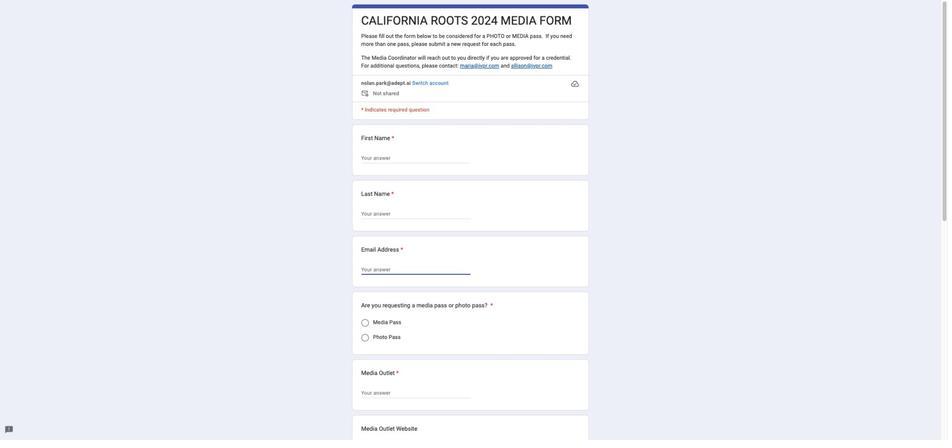 Task type: describe. For each thing, give the bounding box(es) containing it.
Media Pass radio
[[361, 320, 369, 327]]

6 heading from the top
[[361, 369, 399, 378]]

required question element for sixth heading from the top of the page
[[395, 369, 399, 378]]

1 heading from the top
[[361, 13, 572, 28]]

report a problem to google image
[[4, 426, 13, 435]]

required question element for 5th heading from the bottom
[[390, 134, 394, 143]]

3 heading from the top
[[361, 189, 394, 198]]

4 heading from the top
[[361, 245, 403, 254]]

required question element for 2nd heading from the bottom of the page
[[489, 301, 493, 310]]

required question element for 4th heading from the top
[[399, 245, 403, 254]]

media pass image
[[361, 320, 369, 327]]



Task type: locate. For each thing, give the bounding box(es) containing it.
5 heading from the top
[[361, 301, 493, 310]]

list
[[352, 124, 589, 441]]

None text field
[[361, 154, 471, 163], [361, 209, 471, 218], [361, 265, 471, 274], [361, 154, 471, 163], [361, 209, 471, 218], [361, 265, 471, 274]]

required question element for 4th heading from the bottom
[[390, 189, 394, 198]]

your email and google account are not part of your response image
[[361, 90, 373, 99], [361, 90, 370, 99]]

2 heading from the top
[[361, 134, 394, 143]]

None text field
[[361, 389, 471, 398]]

required question element
[[390, 134, 394, 143], [390, 189, 394, 198], [399, 245, 403, 254], [489, 301, 493, 310], [395, 369, 399, 378]]

photo pass image
[[361, 334, 369, 342]]

Photo Pass radio
[[361, 334, 369, 342]]

heading
[[361, 13, 572, 28], [361, 134, 394, 143], [361, 189, 394, 198], [361, 245, 403, 254], [361, 301, 493, 310], [361, 369, 399, 378]]



Task type: vqa. For each thing, say whether or not it's contained in the screenshot.
the media pass radio
yes



